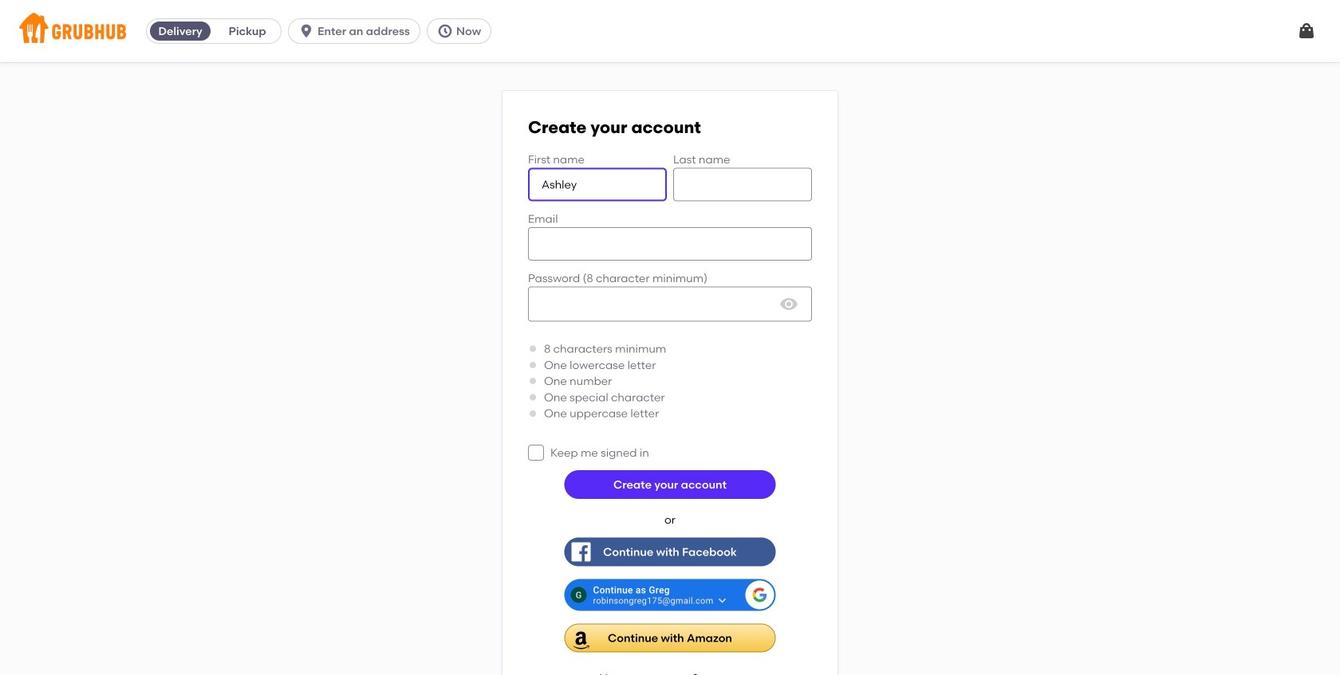 Task type: describe. For each thing, give the bounding box(es) containing it.
1 horizontal spatial svg image
[[437, 23, 453, 39]]

svg image
[[779, 295, 799, 314]]

2 horizontal spatial svg image
[[1297, 22, 1316, 41]]



Task type: locate. For each thing, give the bounding box(es) containing it.
svg image
[[1297, 22, 1316, 41], [298, 23, 314, 39], [437, 23, 453, 39]]

0 horizontal spatial svg image
[[298, 23, 314, 39]]

main navigation navigation
[[0, 0, 1340, 62]]

None email field
[[528, 227, 812, 261]]

None password field
[[528, 287, 812, 322]]

None text field
[[528, 168, 667, 202], [673, 168, 812, 202], [528, 168, 667, 202], [673, 168, 812, 202]]



Task type: vqa. For each thing, say whether or not it's contained in the screenshot.
text box
yes



